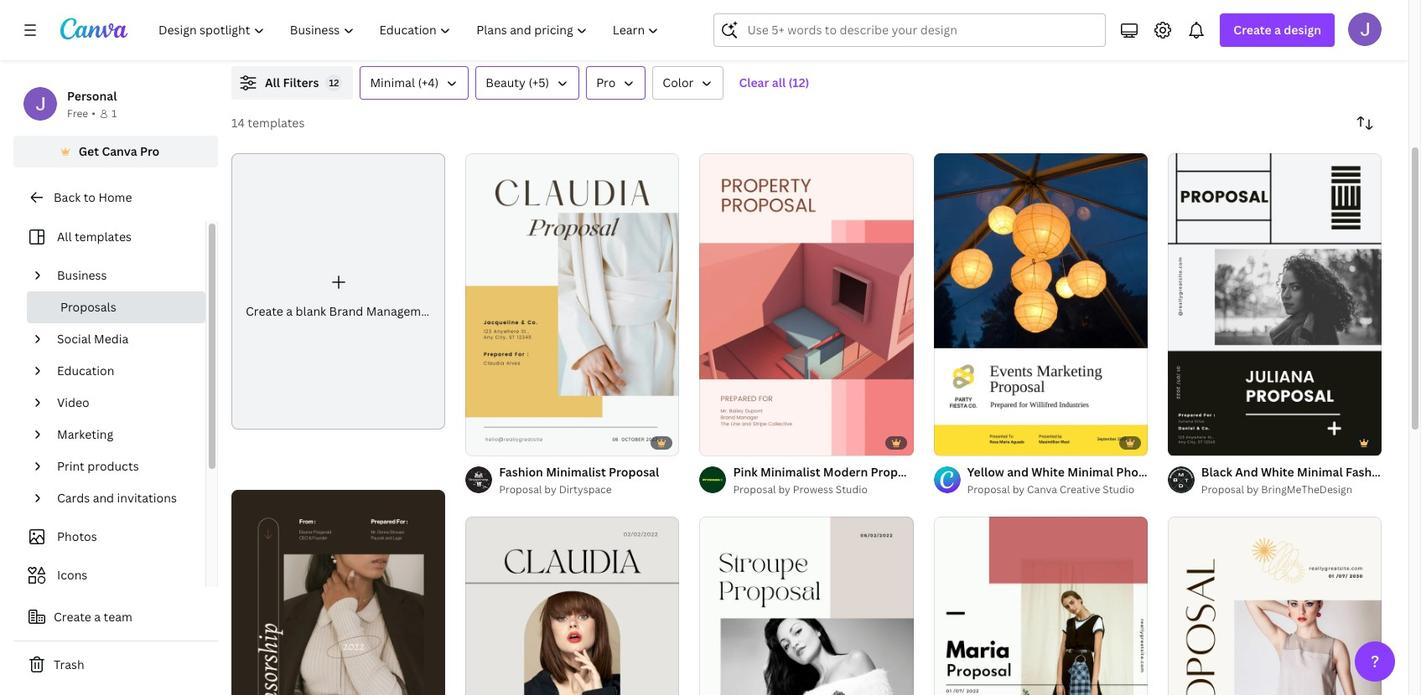 Task type: locate. For each thing, give the bounding box(es) containing it.
1 horizontal spatial minimalist
[[761, 465, 820, 480]]

1 horizontal spatial fashion
[[1346, 465, 1390, 480]]

0 vertical spatial a
[[1275, 22, 1281, 38]]

0 vertical spatial templates
[[248, 115, 305, 131]]

1 vertical spatial minimal
[[1297, 465, 1343, 480]]

pro up back to home link
[[140, 143, 160, 159]]

get canva pro button
[[13, 136, 218, 168]]

0 horizontal spatial 1 of 6
[[477, 436, 502, 449]]

property
[[871, 465, 921, 480]]

1 of 6 link
[[466, 153, 679, 456], [1168, 153, 1382, 456]]

2 vertical spatial a
[[94, 610, 101, 626]]

(+4)
[[418, 75, 439, 91]]

create down icons on the bottom left of the page
[[54, 610, 91, 626]]

1 horizontal spatial of
[[1187, 436, 1196, 449]]

canva
[[102, 143, 137, 159], [1027, 483, 1057, 497]]

0 horizontal spatial minimal
[[370, 75, 415, 91]]

fashion left busin
[[1346, 465, 1390, 480]]

all down the back
[[57, 229, 72, 245]]

6
[[496, 436, 502, 449], [1198, 436, 1204, 449]]

2 horizontal spatial 1
[[1180, 436, 1184, 449]]

templates
[[248, 115, 305, 131], [75, 229, 132, 245]]

0 horizontal spatial of
[[484, 436, 494, 449]]

fashion minimalist proposal link
[[499, 464, 659, 482]]

pink minimalist modern property proposal proposal by prowess studio
[[733, 465, 975, 497]]

1
[[111, 106, 117, 121], [477, 436, 482, 449], [1180, 436, 1184, 449]]

filters
[[283, 75, 319, 91]]

2 studio from the left
[[1103, 483, 1135, 497]]

2 1 of 6 link from the left
[[1168, 153, 1382, 456]]

pro
[[596, 75, 616, 91], [140, 143, 160, 159]]

minimalist up prowess at the right bottom of page
[[761, 465, 820, 480]]

2 horizontal spatial create
[[1234, 22, 1272, 38]]

1 of 6 link for minimalist
[[466, 153, 679, 456]]

0 horizontal spatial templates
[[75, 229, 132, 245]]

templates right 14
[[248, 115, 305, 131]]

1 horizontal spatial studio
[[1103, 483, 1135, 497]]

0 horizontal spatial a
[[94, 610, 101, 626]]

1 vertical spatial all
[[57, 229, 72, 245]]

1 studio from the left
[[836, 483, 868, 497]]

a left design
[[1275, 22, 1281, 38]]

a left the team
[[94, 610, 101, 626]]

proposal inside the black and white minimal fashion busin proposal by bringmethedesign
[[1201, 483, 1244, 497]]

by inside the black and white minimal fashion busin proposal by bringmethedesign
[[1247, 483, 1259, 497]]

studio inside proposal by canva creative studio link
[[1103, 483, 1135, 497]]

proposal by bringmethedesign link
[[1201, 482, 1382, 499]]

0 vertical spatial all
[[265, 75, 280, 91]]

1 1 of 6 from the left
[[477, 436, 502, 449]]

proposal
[[443, 304, 493, 320], [609, 465, 659, 480], [924, 465, 975, 480], [499, 483, 542, 497], [733, 483, 776, 497], [967, 483, 1010, 497], [1201, 483, 1244, 497]]

templates inside all templates link
[[75, 229, 132, 245]]

fashion
[[499, 465, 543, 480], [1346, 465, 1390, 480]]

by
[[544, 483, 557, 497], [779, 483, 791, 497], [1013, 483, 1025, 497], [1247, 483, 1259, 497]]

2 minimalist from the left
[[761, 465, 820, 480]]

minimalist inside the fashion minimalist proposal proposal by dirtyspace
[[546, 465, 606, 480]]

beige and black fashion minimal proposal image
[[1168, 517, 1382, 696]]

get
[[79, 143, 99, 159]]

2 vertical spatial create
[[54, 610, 91, 626]]

products
[[87, 459, 139, 475]]

2 brand management proposal templates image from the left
[[1129, 0, 1277, 16]]

1 vertical spatial templates
[[75, 229, 132, 245]]

create a design
[[1234, 22, 1321, 38]]

minimalist for modern
[[761, 465, 820, 480]]

design
[[1284, 22, 1321, 38]]

1 horizontal spatial create
[[246, 304, 283, 320]]

back to home link
[[13, 181, 218, 215]]

minimalist up proposal by dirtyspace link
[[546, 465, 606, 480]]

2 of from the left
[[1187, 436, 1196, 449]]

minimal up bringmethedesign
[[1297, 465, 1343, 480]]

1 horizontal spatial 1
[[477, 436, 482, 449]]

personal
[[67, 88, 117, 104]]

management
[[366, 304, 440, 320]]

create left blank
[[246, 304, 283, 320]]

1 horizontal spatial 1 of 6 link
[[1168, 153, 1382, 456]]

canva left creative
[[1027, 483, 1057, 497]]

canva right get
[[102, 143, 137, 159]]

team
[[104, 610, 132, 626]]

1 horizontal spatial minimal
[[1297, 465, 1343, 480]]

1 horizontal spatial canva
[[1027, 483, 1057, 497]]

pro right (+5)
[[596, 75, 616, 91]]

all left filters
[[265, 75, 280, 91]]

create inside button
[[54, 610, 91, 626]]

trash link
[[13, 649, 218, 683]]

1 fashion from the left
[[499, 465, 543, 480]]

minimal left (+4)
[[370, 75, 415, 91]]

marketing link
[[50, 419, 195, 451]]

studio down pink minimalist modern property proposal link
[[836, 483, 868, 497]]

2 horizontal spatial a
[[1275, 22, 1281, 38]]

0 horizontal spatial 1
[[111, 106, 117, 121]]

minimalist inside pink minimalist modern property proposal proposal by prowess studio
[[761, 465, 820, 480]]

canva inside get canva pro button
[[102, 143, 137, 159]]

templates down back to home
[[75, 229, 132, 245]]

by left prowess at the right bottom of page
[[779, 483, 791, 497]]

pro inside button
[[596, 75, 616, 91]]

1 6 from the left
[[496, 436, 502, 449]]

jacob simon image
[[1348, 13, 1382, 46]]

minimalist lined online fashion brand business proposal image
[[231, 491, 445, 696]]

all
[[265, 75, 280, 91], [57, 229, 72, 245]]

free
[[67, 106, 88, 121]]

fashion minimalist proposal image
[[466, 154, 679, 456]]

minimalist
[[546, 465, 606, 480], [761, 465, 820, 480]]

0 vertical spatial create
[[1234, 22, 1272, 38]]

1 horizontal spatial templates
[[248, 115, 305, 131]]

None search field
[[714, 13, 1106, 47]]

print products
[[57, 459, 139, 475]]

black and white minimal fashion busin link
[[1201, 464, 1421, 482]]

modern
[[823, 465, 868, 480]]

1 1 of 6 link from the left
[[466, 153, 679, 456]]

2 fashion from the left
[[1346, 465, 1390, 480]]

1 horizontal spatial 6
[[1198, 436, 1204, 449]]

1 vertical spatial create
[[246, 304, 283, 320]]

photos link
[[23, 522, 195, 553]]

a for team
[[94, 610, 101, 626]]

0 horizontal spatial create
[[54, 610, 91, 626]]

1 of 6
[[477, 436, 502, 449], [1180, 436, 1204, 449]]

invitations
[[117, 491, 177, 506]]

pink minimalist modern property proposal link
[[733, 464, 975, 482]]

create a team
[[54, 610, 132, 626]]

proposal by dirtyspace link
[[499, 482, 659, 499]]

4 by from the left
[[1247, 483, 1259, 497]]

1 of 6 link for and
[[1168, 153, 1382, 456]]

12
[[329, 76, 339, 89]]

2 6 from the left
[[1198, 436, 1204, 449]]

0 vertical spatial canva
[[102, 143, 137, 159]]

create a team button
[[13, 601, 218, 635]]

1 for fashion
[[477, 436, 482, 449]]

1 vertical spatial a
[[286, 304, 293, 320]]

0 horizontal spatial pro
[[140, 143, 160, 159]]

1 of from the left
[[484, 436, 494, 449]]

2 1 of 6 from the left
[[1180, 436, 1204, 449]]

0 horizontal spatial canva
[[102, 143, 137, 159]]

studio
[[836, 483, 868, 497], [1103, 483, 1135, 497]]

a inside button
[[94, 610, 101, 626]]

1 horizontal spatial all
[[265, 75, 280, 91]]

1 minimalist from the left
[[546, 465, 606, 480]]

0 horizontal spatial studio
[[836, 483, 868, 497]]

all templates
[[57, 229, 132, 245]]

minimal (+4)
[[370, 75, 439, 91]]

create inside 'dropdown button'
[[1234, 22, 1272, 38]]

by left creative
[[1013, 483, 1025, 497]]

0 horizontal spatial 1 of 6 link
[[466, 153, 679, 456]]

2 by from the left
[[779, 483, 791, 497]]

1 of 6 for fashion
[[477, 436, 502, 449]]

minimalist for proposal
[[546, 465, 606, 480]]

minimal maria fashion proposal image
[[934, 517, 1148, 696]]

fashion inside the black and white minimal fashion busin proposal by bringmethedesign
[[1346, 465, 1390, 480]]

studio right creative
[[1103, 483, 1135, 497]]

1 horizontal spatial 1 of 6
[[1180, 436, 1204, 449]]

12 filter options selected element
[[326, 75, 342, 91]]

all for all filters
[[265, 75, 280, 91]]

(+5)
[[529, 75, 549, 91]]

social media
[[57, 331, 129, 347]]

0 horizontal spatial minimalist
[[546, 465, 606, 480]]

1 by from the left
[[544, 483, 557, 497]]

0 vertical spatial minimal
[[370, 75, 415, 91]]

0 horizontal spatial fashion
[[499, 465, 543, 480]]

0 horizontal spatial 6
[[496, 436, 502, 449]]

minimal (+4) button
[[360, 66, 469, 100]]

black and white minimal fashion business proposal image
[[1168, 154, 1382, 456]]

minimalist fashion brand business proposal image
[[700, 517, 914, 696]]

1 vertical spatial pro
[[140, 143, 160, 159]]

a
[[1275, 22, 1281, 38], [286, 304, 293, 320], [94, 610, 101, 626]]

by down and
[[1247, 483, 1259, 497]]

a left blank
[[286, 304, 293, 320]]

icons link
[[23, 560, 195, 592]]

1 horizontal spatial a
[[286, 304, 293, 320]]

1 horizontal spatial pro
[[596, 75, 616, 91]]

0 vertical spatial pro
[[596, 75, 616, 91]]

get canva pro
[[79, 143, 160, 159]]

brand management proposal templates image
[[1024, 0, 1382, 46], [1129, 0, 1277, 16]]

by inside the fashion minimalist proposal proposal by dirtyspace
[[544, 483, 557, 497]]

create
[[1234, 22, 1272, 38], [246, 304, 283, 320], [54, 610, 91, 626]]

create left design
[[1234, 22, 1272, 38]]

templates for all templates
[[75, 229, 132, 245]]

create a blank brand management proposal
[[246, 304, 493, 320]]

proposal by canva creative studio
[[967, 483, 1135, 497]]

a inside 'dropdown button'
[[1275, 22, 1281, 38]]

fashion up proposal by dirtyspace link
[[499, 465, 543, 480]]

by down the fashion minimalist proposal link
[[544, 483, 557, 497]]

1 vertical spatial canva
[[1027, 483, 1057, 497]]

0 horizontal spatial all
[[57, 229, 72, 245]]

minimal
[[370, 75, 415, 91], [1297, 465, 1343, 480]]

back
[[54, 189, 81, 205]]



Task type: describe. For each thing, give the bounding box(es) containing it.
a for design
[[1275, 22, 1281, 38]]

cards and invitations link
[[50, 483, 195, 515]]

cards and invitations
[[57, 491, 177, 506]]

yellow and white minimal photocentric marketing proposal proposal image
[[934, 154, 1148, 456]]

education
[[57, 363, 114, 379]]

color button
[[653, 66, 724, 100]]

clear all (12)
[[739, 75, 809, 91]]

of for black and white minimal fashion busin
[[1187, 436, 1196, 449]]

education link
[[50, 356, 195, 387]]

by inside pink minimalist modern property proposal proposal by prowess studio
[[779, 483, 791, 497]]

to
[[84, 189, 96, 205]]

3 by from the left
[[1013, 483, 1025, 497]]

(12)
[[789, 75, 809, 91]]

a for blank
[[286, 304, 293, 320]]

14 templates
[[231, 115, 305, 131]]

create a blank brand management proposal link
[[231, 153, 493, 430]]

14
[[231, 115, 245, 131]]

pink
[[733, 465, 758, 480]]

create a blank brand management proposal element
[[231, 153, 493, 430]]

minimal inside the black and white minimal fashion busin proposal by bringmethedesign
[[1297, 465, 1343, 480]]

business link
[[50, 260, 195, 292]]

back to home
[[54, 189, 132, 205]]

1 for black
[[1180, 436, 1184, 449]]

fashion inside the fashion minimalist proposal proposal by dirtyspace
[[499, 465, 543, 480]]

blank
[[296, 304, 326, 320]]

create for create a design
[[1234, 22, 1272, 38]]

beauty (+5) button
[[476, 66, 580, 100]]

of for fashion minimalist proposal
[[484, 436, 494, 449]]

print
[[57, 459, 85, 475]]

all for all templates
[[57, 229, 72, 245]]

color
[[663, 75, 694, 91]]

beauty (+5)
[[486, 75, 549, 91]]

busin
[[1393, 465, 1421, 480]]

Search search field
[[747, 14, 1095, 46]]

clear
[[739, 75, 769, 91]]

create for create a blank brand management proposal
[[246, 304, 283, 320]]

canva inside proposal by canva creative studio link
[[1027, 483, 1057, 497]]

brand
[[329, 304, 363, 320]]

business
[[57, 267, 107, 283]]

top level navigation element
[[148, 13, 674, 47]]

pro button
[[586, 66, 646, 100]]

social
[[57, 331, 91, 347]]

home
[[98, 189, 132, 205]]

and
[[1235, 465, 1258, 480]]

video
[[57, 395, 89, 411]]

all templates link
[[23, 221, 195, 253]]

and
[[93, 491, 114, 506]]

icons
[[57, 568, 87, 584]]

dirtyspace
[[559, 483, 612, 497]]

pink minimalist modern property proposal image
[[700, 154, 914, 456]]

cards
[[57, 491, 90, 506]]

bringmethedesign
[[1261, 483, 1353, 497]]

social media link
[[50, 324, 195, 356]]

prowess
[[793, 483, 833, 497]]

create for create a team
[[54, 610, 91, 626]]

fashion minimalist proposal proposal by dirtyspace
[[499, 465, 659, 497]]

Sort by button
[[1348, 106, 1382, 140]]

1 of 6 for black
[[1180, 436, 1204, 449]]

media
[[94, 331, 129, 347]]

6 for fashion
[[496, 436, 502, 449]]

proposal by canva creative studio link
[[967, 482, 1148, 499]]

marketing
[[57, 427, 113, 443]]

create a design button
[[1220, 13, 1335, 47]]

all
[[772, 75, 786, 91]]

photos
[[57, 529, 97, 545]]

templates for 14 templates
[[248, 115, 305, 131]]

free •
[[67, 106, 96, 121]]

clear all (12) button
[[731, 66, 818, 100]]

all filters
[[265, 75, 319, 91]]

video link
[[50, 387, 195, 419]]

white
[[1261, 465, 1294, 480]]

•
[[92, 106, 96, 121]]

creative
[[1060, 483, 1100, 497]]

pro inside button
[[140, 143, 160, 159]]

6 for black
[[1198, 436, 1204, 449]]

proposals
[[60, 299, 116, 315]]

black
[[1201, 465, 1232, 480]]

print products link
[[50, 451, 195, 483]]

beauty
[[486, 75, 526, 91]]

black and white minimal fashion busin proposal by bringmethedesign
[[1201, 465, 1421, 497]]

1 brand management proposal templates image from the left
[[1024, 0, 1382, 46]]

proposal by prowess studio link
[[733, 482, 914, 499]]

trash
[[54, 657, 84, 673]]

studio inside pink minimalist modern property proposal proposal by prowess studio
[[836, 483, 868, 497]]

minimal inside 'button'
[[370, 75, 415, 91]]

minimalist lined fashion studio proposal image
[[466, 517, 679, 696]]



Task type: vqa. For each thing, say whether or not it's contained in the screenshot.
bottommost team 1 element
no



